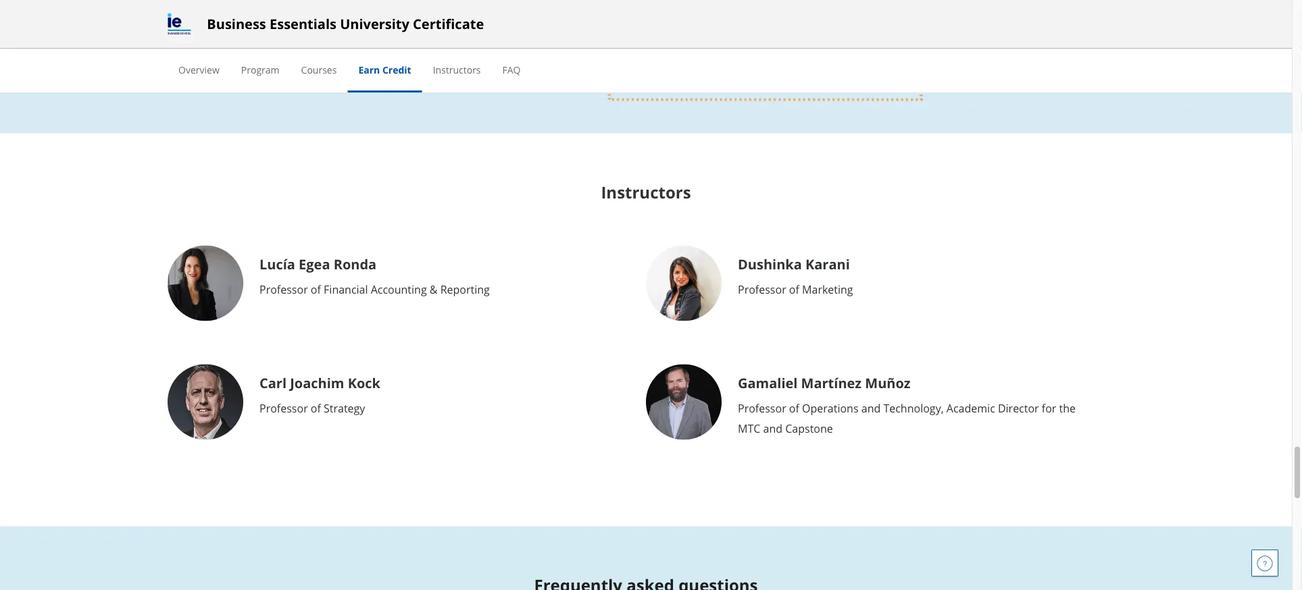 Task type: vqa. For each thing, say whether or not it's contained in the screenshot.
proficiency
no



Task type: describe. For each thing, give the bounding box(es) containing it.
business essentials university certificate
[[207, 15, 484, 33]]

muñoz
[[865, 374, 911, 393]]

faq link
[[503, 63, 521, 76]]

marketing
[[802, 282, 853, 297]]

dushinka karani
[[738, 255, 850, 274]]

ie business school image
[[168, 13, 191, 35]]

mtc
[[738, 422, 761, 436]]

lucía egea ronda image
[[168, 246, 243, 322]]

carl
[[260, 374, 287, 393]]

business
[[207, 15, 266, 33]]

professor for dushinka
[[738, 282, 787, 297]]

certificate
[[413, 15, 484, 33]]

karani
[[806, 255, 850, 274]]

&
[[430, 282, 438, 297]]

professor of operations and technology, academic director for the mtc and capstone
[[738, 401, 1076, 436]]

courses
[[301, 63, 337, 76]]

ronda
[[334, 255, 377, 274]]

carl joachim kock image
[[168, 365, 243, 441]]

earn credit
[[359, 63, 411, 76]]

director
[[998, 401, 1039, 416]]

professor for lucía
[[260, 282, 308, 297]]

egea
[[299, 255, 330, 274]]

reporting
[[440, 282, 490, 297]]

instructors inside 'certificate menu' element
[[433, 63, 481, 76]]

earn credit link
[[359, 63, 411, 76]]

joachim
[[290, 374, 344, 393]]

earn
[[359, 63, 380, 76]]

faq
[[503, 63, 521, 76]]

essentials
[[270, 15, 337, 33]]

for
[[1042, 401, 1057, 416]]

program link
[[241, 63, 280, 76]]

accounting
[[371, 282, 427, 297]]

instructors link
[[433, 63, 481, 76]]

of for karani
[[789, 282, 800, 297]]

carl joachim kock
[[260, 374, 381, 393]]

1 vertical spatial and
[[764, 422, 783, 436]]

university
[[340, 15, 410, 33]]

technology,
[[884, 401, 944, 416]]



Task type: locate. For each thing, give the bounding box(es) containing it.
and
[[862, 401, 881, 416], [764, 422, 783, 436]]

professor for carl
[[260, 401, 308, 416]]

of down egea
[[311, 282, 321, 297]]

1 horizontal spatial and
[[862, 401, 881, 416]]

overview link
[[178, 63, 220, 76]]

overview
[[178, 63, 220, 76]]

courses link
[[301, 63, 337, 76]]

kock
[[348, 374, 381, 393]]

help center image
[[1257, 556, 1274, 572]]

academic
[[947, 401, 996, 416]]

and right the mtc
[[764, 422, 783, 436]]

financial
[[324, 282, 368, 297]]

of down joachim at the bottom of page
[[311, 401, 321, 416]]

lucía
[[260, 255, 295, 274]]

professor
[[260, 282, 308, 297], [738, 282, 787, 297], [260, 401, 308, 416], [738, 401, 787, 416]]

professor up the mtc
[[738, 401, 787, 416]]

professor of strategy
[[260, 401, 365, 416]]

and down muñoz
[[862, 401, 881, 416]]

dushinka karani image
[[646, 246, 722, 322]]

professor down carl
[[260, 401, 308, 416]]

capstone
[[786, 422, 833, 436]]

of
[[311, 282, 321, 297], [789, 282, 800, 297], [311, 401, 321, 416], [789, 401, 800, 416]]

professor down dushinka on the right top of the page
[[738, 282, 787, 297]]

certificate menu element
[[168, 49, 1125, 93]]

1 horizontal spatial instructors
[[601, 181, 691, 203]]

0 horizontal spatial and
[[764, 422, 783, 436]]

the
[[1060, 401, 1076, 416]]

of for joachim
[[311, 401, 321, 416]]

1 vertical spatial instructors
[[601, 181, 691, 203]]

of up capstone at the bottom
[[789, 401, 800, 416]]

of down dushinka karani
[[789, 282, 800, 297]]

0 vertical spatial instructors
[[433, 63, 481, 76]]

martínez
[[801, 374, 862, 393]]

of inside professor of operations and technology, academic director for the mtc and capstone
[[789, 401, 800, 416]]

professor of financial accounting & reporting
[[260, 282, 490, 297]]

professor inside professor of operations and technology, academic director for the mtc and capstone
[[738, 401, 787, 416]]

operations
[[802, 401, 859, 416]]

instructors
[[433, 63, 481, 76], [601, 181, 691, 203]]

professor down lucía at the top of the page
[[260, 282, 308, 297]]

program
[[241, 63, 280, 76]]

0 horizontal spatial instructors
[[433, 63, 481, 76]]

professor for gamaliel
[[738, 401, 787, 416]]

of for martínez
[[789, 401, 800, 416]]

gamaliel martínez muñoz
[[738, 374, 911, 393]]

0 vertical spatial and
[[862, 401, 881, 416]]

strategy
[[324, 401, 365, 416]]

lucía egea ronda
[[260, 255, 377, 274]]

gamaliel
[[738, 374, 798, 393]]

credit
[[383, 63, 411, 76]]

dushinka
[[738, 255, 802, 274]]

gamaliel martínez muñoz image
[[646, 365, 722, 441]]

professor of marketing
[[738, 282, 853, 297]]

of for egea
[[311, 282, 321, 297]]



